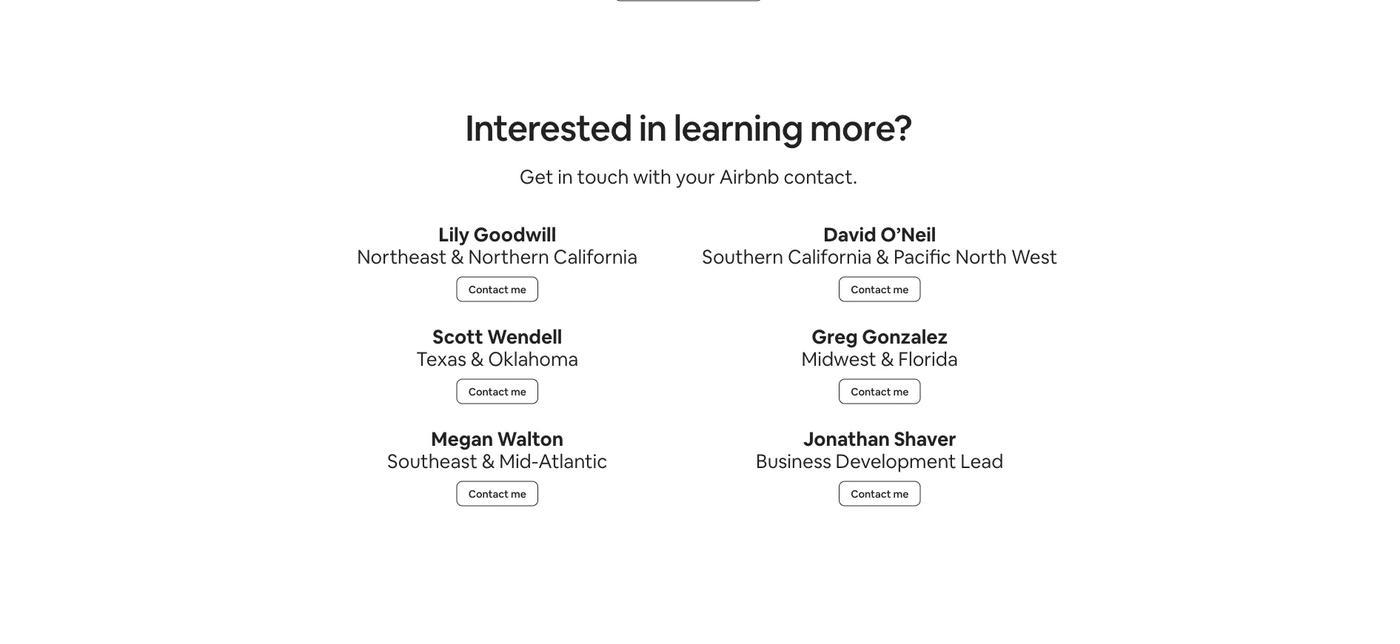 Task type: locate. For each thing, give the bounding box(es) containing it.
contact me link for florida
[[839, 379, 921, 404]]

me down "florida"
[[893, 385, 909, 398]]

west
[[1012, 244, 1058, 269]]

me down 'oklahoma'
[[511, 385, 526, 398]]

0 horizontal spatial california
[[554, 244, 638, 269]]

& inside megan walton southeast & mid-atlantic
[[482, 448, 495, 473]]

touch
[[577, 164, 629, 189]]

& left 'mid-'
[[482, 448, 495, 473]]

contact down scott wendell texas & oklahoma
[[469, 385, 509, 398]]

in right get
[[558, 164, 573, 189]]

contact down greg gonzalez midwest & florida
[[851, 385, 891, 398]]

lily
[[439, 222, 470, 246]]

me for &
[[893, 282, 909, 296]]

southeast
[[387, 448, 478, 473]]

contact me for northern
[[469, 282, 526, 296]]

contact me link for &
[[839, 276, 921, 302]]

contact me
[[469, 282, 526, 296], [851, 282, 909, 296], [469, 385, 526, 398], [851, 385, 909, 398], [469, 487, 526, 500], [851, 487, 909, 500]]

me for mid-
[[511, 487, 526, 500]]

contact down "david o'neil southern california & pacific north west"
[[851, 282, 891, 296]]

atlantic
[[539, 448, 608, 473]]

contact for northern
[[469, 282, 509, 296]]

1 horizontal spatial california
[[788, 244, 872, 269]]

o'neil
[[881, 222, 936, 246]]

contact for oklahoma
[[469, 385, 509, 398]]

contact me for florida
[[851, 385, 909, 398]]

contact me link down greg gonzalez midwest & florida
[[839, 379, 921, 404]]

contact.
[[784, 164, 858, 189]]

0 horizontal spatial in
[[558, 164, 573, 189]]

contact me link for northern
[[457, 276, 538, 302]]

contact me for lead
[[851, 487, 909, 500]]

jonathan shaver business development lead
[[756, 426, 1004, 473]]

contact down 'mid-'
[[469, 487, 509, 500]]

contact me link down northern
[[457, 276, 538, 302]]

& inside "david o'neil southern california & pacific north west"
[[876, 244, 890, 269]]

& for lily goodwill northeast & northern california
[[451, 244, 464, 269]]

contact me down greg gonzalez midwest & florida
[[851, 385, 909, 398]]

in
[[639, 104, 667, 151], [558, 164, 573, 189]]

southern
[[702, 244, 784, 269]]

&
[[451, 244, 464, 269], [876, 244, 890, 269], [471, 346, 484, 371], [881, 346, 894, 371], [482, 448, 495, 473]]

& inside scott wendell texas & oklahoma
[[471, 346, 484, 371]]

contact me link down "david o'neil southern california & pacific north west"
[[839, 276, 921, 302]]

in up 'with' in the top of the page
[[639, 104, 667, 151]]

california inside lily goodwill northeast & northern california
[[554, 244, 638, 269]]

me down "development"
[[893, 487, 909, 500]]

2 california from the left
[[788, 244, 872, 269]]

1 vertical spatial in
[[558, 164, 573, 189]]

& inside lily goodwill northeast & northern california
[[451, 244, 464, 269]]

contact me link down "development"
[[839, 481, 921, 506]]

me
[[511, 282, 526, 296], [893, 282, 909, 296], [511, 385, 526, 398], [893, 385, 909, 398], [511, 487, 526, 500], [893, 487, 909, 500]]

me down 'mid-'
[[511, 487, 526, 500]]

contact down northern
[[469, 282, 509, 296]]

& left "florida"
[[881, 346, 894, 371]]

california inside "david o'neil southern california & pacific north west"
[[788, 244, 872, 269]]

& left pacific
[[876, 244, 890, 269]]

north
[[956, 244, 1007, 269]]

& left northern
[[451, 244, 464, 269]]

contact me link
[[457, 276, 538, 302], [839, 276, 921, 302], [457, 379, 538, 404], [839, 379, 921, 404], [457, 481, 538, 506], [839, 481, 921, 506]]

contact
[[469, 282, 509, 296], [851, 282, 891, 296], [469, 385, 509, 398], [851, 385, 891, 398], [469, 487, 509, 500], [851, 487, 891, 500]]

1 california from the left
[[554, 244, 638, 269]]

& inside greg gonzalez midwest & florida
[[881, 346, 894, 371]]

california
[[554, 244, 638, 269], [788, 244, 872, 269]]

contact me link for lead
[[839, 481, 921, 506]]

& right the texas
[[471, 346, 484, 371]]

goodwill
[[474, 222, 556, 246]]

contact me link down 'mid-'
[[457, 481, 538, 506]]

me down northern
[[511, 282, 526, 296]]

contact me down scott wendell texas & oklahoma
[[469, 385, 526, 398]]

interested in learning more?
[[465, 104, 912, 151]]

contact down "development"
[[851, 487, 891, 500]]

in for get
[[558, 164, 573, 189]]

greg gonzalez midwest & florida
[[802, 324, 958, 371]]

contact me down "development"
[[851, 487, 909, 500]]

contact me down 'mid-'
[[469, 487, 526, 500]]

get
[[520, 164, 554, 189]]

contact me down northern
[[469, 282, 526, 296]]

with
[[633, 164, 672, 189]]

airbnb
[[720, 164, 780, 189]]

me down pacific
[[893, 282, 909, 296]]

contact me link down scott wendell texas & oklahoma
[[457, 379, 538, 404]]

scott
[[433, 324, 483, 349]]

0 vertical spatial in
[[639, 104, 667, 151]]

1 horizontal spatial in
[[639, 104, 667, 151]]

contact me down "david o'neil southern california & pacific north west"
[[851, 282, 909, 296]]



Task type: describe. For each thing, give the bounding box(es) containing it.
megan
[[431, 426, 493, 451]]

megan walton southeast & mid-atlantic
[[387, 426, 608, 473]]

mid-
[[499, 448, 539, 473]]

texas
[[416, 346, 467, 371]]

contact for mid-
[[469, 487, 509, 500]]

me for northern
[[511, 282, 526, 296]]

scott wendell texas & oklahoma
[[416, 324, 579, 371]]

lead
[[961, 448, 1004, 473]]

contact me link for oklahoma
[[457, 379, 538, 404]]

business
[[756, 448, 832, 473]]

& for scott wendell texas & oklahoma
[[471, 346, 484, 371]]

wendell
[[487, 324, 562, 349]]

david
[[824, 222, 877, 246]]

in for interested
[[639, 104, 667, 151]]

oklahoma
[[488, 346, 579, 371]]

lily goodwill northeast & northern california
[[357, 222, 638, 269]]

& for greg gonzalez midwest & florida
[[881, 346, 894, 371]]

& for megan walton southeast & mid-atlantic
[[482, 448, 495, 473]]

pacific
[[894, 244, 952, 269]]

contact for florida
[[851, 385, 891, 398]]

contact for &
[[851, 282, 891, 296]]

your
[[676, 164, 715, 189]]

david o'neil southern california & pacific north west
[[702, 222, 1058, 269]]

northern
[[469, 244, 549, 269]]

jonathan
[[804, 426, 890, 451]]

me for florida
[[893, 385, 909, 398]]

gonzalez
[[862, 324, 948, 349]]

contact me for oklahoma
[[469, 385, 526, 398]]

interested
[[465, 104, 632, 151]]

contact me link for mid-
[[457, 481, 538, 506]]

contact me for &
[[851, 282, 909, 296]]

contact for lead
[[851, 487, 891, 500]]

contact me for mid-
[[469, 487, 526, 500]]

me for lead
[[893, 487, 909, 500]]

northeast
[[357, 244, 447, 269]]

midwest
[[802, 346, 877, 371]]

me for oklahoma
[[511, 385, 526, 398]]

learning
[[674, 104, 803, 151]]

walton
[[497, 426, 564, 451]]

more?
[[810, 104, 912, 151]]

get in touch with your airbnb contact.
[[520, 164, 858, 189]]

greg
[[812, 324, 858, 349]]

development
[[836, 448, 957, 473]]

florida
[[899, 346, 958, 371]]

shaver
[[894, 426, 957, 451]]



Task type: vqa. For each thing, say whether or not it's contained in the screenshot.


